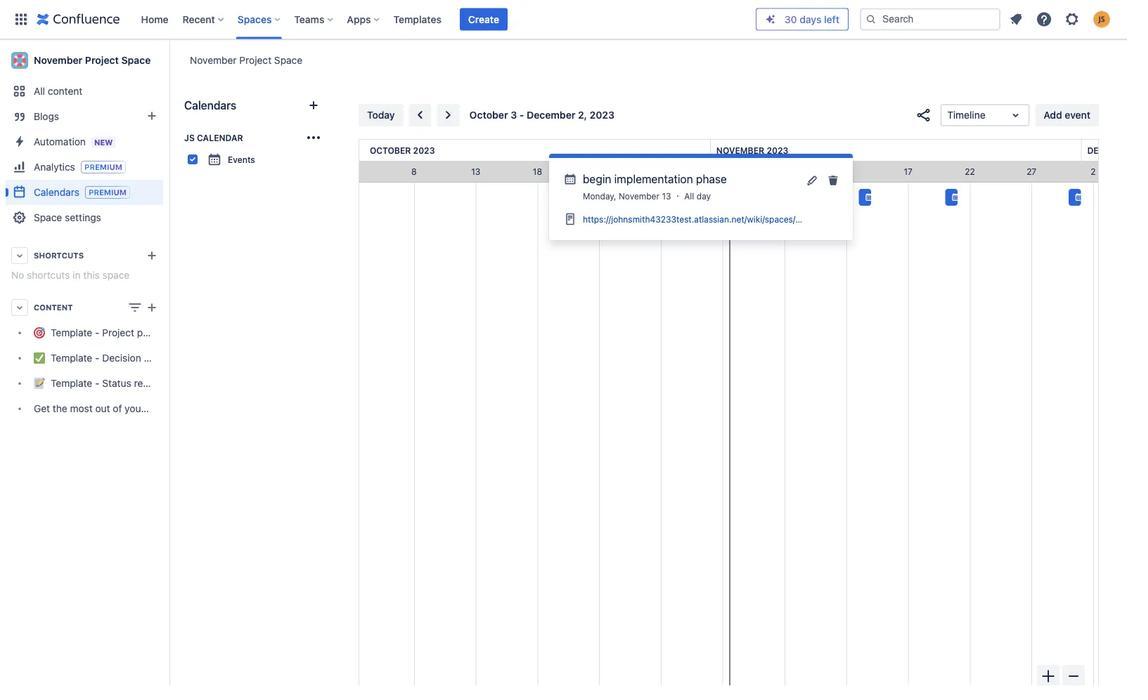 Task type: locate. For each thing, give the bounding box(es) containing it.
1 horizontal spatial october
[[469, 109, 508, 121]]

calendars up js calendar
[[184, 99, 236, 112]]

blogs link
[[6, 104, 163, 129]]

calendars down analytics
[[34, 186, 79, 198]]

calendars link
[[6, 180, 163, 205]]

template inside "link"
[[51, 327, 92, 339]]

november project space down spaces at top
[[190, 54, 303, 66]]

template down template - project plan "link"
[[51, 353, 92, 364]]

1 horizontal spatial all
[[684, 192, 694, 201]]

https://johnsmith43233test.atlassian.net/wiki/spaces/nps/overview
[[583, 215, 851, 224]]

22
[[965, 167, 975, 176]]

create a page image
[[143, 300, 160, 316]]

apps button
[[343, 8, 385, 31]]

0 horizontal spatial all
[[34, 85, 45, 97]]

project up decision
[[102, 327, 134, 339]]

1 november project space from the left
[[190, 54, 303, 66]]

2 horizontal spatial 2023
[[767, 146, 789, 155]]

events
[[228, 155, 255, 164]]

automation
[[34, 136, 86, 147]]

2 template from the top
[[51, 353, 92, 364]]

- for report
[[95, 378, 100, 390]]

november project space up all content link at the left top of page
[[34, 54, 151, 66]]

your
[[125, 403, 145, 415]]

november up all content
[[34, 54, 82, 66]]

appswitcher icon image
[[13, 11, 30, 28]]

2
[[1091, 167, 1096, 176]]

1 horizontal spatial 13
[[662, 192, 671, 201]]

calendars inside 'space' element
[[34, 186, 79, 198]]

october down today button
[[370, 146, 411, 155]]

30 days left button
[[757, 9, 848, 30]]

Search field
[[860, 8, 1001, 31]]

october
[[469, 109, 508, 121], [370, 146, 411, 155]]

2023 for october 2023
[[413, 146, 435, 155]]

space right this
[[102, 270, 130, 281]]

30
[[785, 13, 797, 25]]

open image
[[1007, 107, 1024, 124]]

all left content
[[34, 85, 45, 97]]

space
[[274, 54, 303, 66], [121, 54, 151, 66], [34, 212, 62, 224]]

space settings link
[[6, 205, 163, 231]]

2 november project space from the left
[[34, 54, 151, 66]]

premium image for calendars
[[85, 186, 130, 199]]

tree
[[6, 321, 212, 422]]

november project space link
[[6, 46, 163, 75], [190, 53, 303, 67]]

november down recent popup button
[[190, 54, 237, 66]]

13 right 8 at the left of page
[[471, 167, 480, 176]]

templates
[[393, 13, 442, 25]]

0 vertical spatial premium image
[[81, 161, 126, 174]]

0 vertical spatial space
[[102, 270, 130, 281]]

- up template - decision documentation link
[[95, 327, 100, 339]]

template for template - project plan
[[51, 327, 92, 339]]

1 vertical spatial calendars
[[34, 186, 79, 198]]

1 vertical spatial all
[[684, 192, 694, 201]]

project down spaces at top
[[239, 54, 272, 66]]

1 horizontal spatial space
[[173, 403, 200, 415]]

in
[[73, 270, 81, 281]]

0 vertical spatial october
[[469, 109, 508, 121]]

0 horizontal spatial calendars
[[34, 186, 79, 198]]

project up all content link at the left top of page
[[85, 54, 119, 66]]

3 template from the top
[[51, 378, 92, 390]]

all content
[[34, 85, 82, 97]]

shortcuts
[[34, 251, 84, 261]]

content
[[34, 303, 73, 313]]

collapse sidebar image
[[153, 46, 184, 75]]

your profile and preferences image
[[1093, 11, 1110, 28]]

template
[[51, 327, 92, 339], [51, 353, 92, 364], [51, 378, 92, 390]]

2 vertical spatial template
[[51, 378, 92, 390]]

1 vertical spatial 13
[[662, 192, 671, 201]]

premium icon image
[[765, 14, 776, 25]]

0 vertical spatial template
[[51, 327, 92, 339]]

space down the teams
[[274, 54, 303, 66]]

1 template from the top
[[51, 327, 92, 339]]

teams
[[294, 13, 324, 25]]

new
[[94, 138, 113, 147]]

template - project plan
[[51, 327, 156, 339]]

november project space link down spaces at top
[[190, 53, 303, 67]]

1 vertical spatial october
[[370, 146, 411, 155]]

0 horizontal spatial october
[[370, 146, 411, 155]]

2023
[[590, 109, 615, 121], [413, 146, 435, 155], [767, 146, 789, 155]]

30 days left
[[785, 13, 840, 25]]

space right team
[[173, 403, 200, 415]]

- inside template - project plan "link"
[[95, 327, 100, 339]]

premium image down analytics 'link'
[[85, 186, 130, 199]]

- right '3'
[[520, 109, 524, 121]]

november
[[190, 54, 237, 66], [34, 54, 82, 66], [717, 146, 765, 155], [619, 192, 660, 201]]

implementation
[[614, 173, 693, 186]]

1 vertical spatial space
[[173, 403, 200, 415]]

global element
[[8, 0, 756, 39]]

project inside "link"
[[102, 327, 134, 339]]

- inside template - decision documentation link
[[95, 353, 100, 364]]

shortcuts
[[27, 270, 70, 281]]

all
[[34, 85, 45, 97], [684, 192, 694, 201]]

template - decision documentation
[[51, 353, 212, 364]]

add shortcut image
[[143, 248, 160, 264]]

1 horizontal spatial 2023
[[590, 109, 615, 121]]

content
[[48, 85, 82, 97]]

https://johnsmith43233test.atlassian.net/wiki/spaces/nps/overview link
[[583, 212, 851, 227]]

premium image inside analytics 'link'
[[81, 161, 126, 174]]

space
[[102, 270, 130, 281], [173, 403, 200, 415]]

all right ・
[[684, 192, 694, 201]]

0 horizontal spatial november project space
[[34, 54, 151, 66]]

add event
[[1044, 109, 1091, 121]]

- inside the 'template - status report' link
[[95, 378, 100, 390]]

3
[[511, 109, 517, 121]]

template - decision documentation link
[[6, 346, 212, 371]]

confluence image
[[37, 11, 120, 28], [37, 11, 120, 28]]

premium image
[[81, 161, 126, 174], [85, 186, 130, 199]]

tree containing template - project plan
[[6, 321, 212, 422]]

premium image down new
[[81, 161, 126, 174]]

monday, november 13 ・ all day
[[583, 192, 711, 201]]

・
[[674, 192, 682, 201]]

begin
[[583, 173, 611, 186]]

november project space
[[190, 54, 303, 66], [34, 54, 151, 66]]

1 horizontal spatial november project space link
[[190, 53, 303, 67]]

space element
[[0, 39, 212, 687]]

banner
[[0, 0, 1127, 39]]

13 left ・
[[662, 192, 671, 201]]

calendars
[[184, 99, 236, 112], [34, 186, 79, 198]]

2023 for november 2023
[[767, 146, 789, 155]]

october left '3'
[[469, 109, 508, 121]]

0 vertical spatial calendars
[[184, 99, 236, 112]]

js
[[184, 133, 195, 143]]

0 vertical spatial 13
[[471, 167, 480, 176]]

days
[[800, 13, 822, 25]]

the
[[53, 403, 67, 415]]

shortcuts button
[[6, 243, 163, 269]]

13
[[471, 167, 480, 176], [662, 192, 671, 201]]

space left collapse sidebar image
[[121, 54, 151, 66]]

1 horizontal spatial november project space
[[190, 54, 303, 66]]

previous image
[[412, 107, 429, 124]]

recent
[[183, 13, 215, 25]]

0 horizontal spatial 13
[[471, 167, 480, 176]]

banner containing home
[[0, 0, 1127, 39]]

all inside 'space' element
[[34, 85, 45, 97]]

timeline
[[947, 109, 986, 121]]

0 vertical spatial all
[[34, 85, 45, 97]]

1 horizontal spatial space
[[121, 54, 151, 66]]

- left decision
[[95, 353, 100, 364]]

premium image inside calendars link
[[85, 186, 130, 199]]

template down content dropdown button
[[51, 327, 92, 339]]

analytics link
[[6, 155, 163, 180]]

home
[[141, 13, 168, 25]]

- left 'status'
[[95, 378, 100, 390]]

2,
[[578, 109, 587, 121]]

template up most
[[51, 378, 92, 390]]

november down implementation
[[619, 192, 660, 201]]

1 vertical spatial premium image
[[85, 186, 130, 199]]

space left settings
[[34, 212, 62, 224]]

november project space link up all content link at the left top of page
[[6, 46, 163, 75]]

1 vertical spatial template
[[51, 353, 92, 364]]

0 horizontal spatial november project space link
[[6, 46, 163, 75]]

0 horizontal spatial space
[[102, 270, 130, 281]]

0 horizontal spatial 2023
[[413, 146, 435, 155]]

zoom in image
[[1040, 669, 1057, 686]]



Task type: vqa. For each thing, say whether or not it's contained in the screenshot.
/ field
no



Task type: describe. For each thing, give the bounding box(es) containing it.
of
[[113, 403, 122, 415]]

phase
[[696, 173, 727, 186]]

next image
[[440, 107, 457, 124]]

js calendar
[[184, 133, 243, 143]]

spaces
[[238, 13, 272, 25]]

november project space inside the november project space link
[[34, 54, 151, 66]]

add event button
[[1035, 104, 1099, 127]]

space settings
[[34, 212, 101, 224]]

decembe
[[1087, 146, 1127, 155]]

status
[[102, 378, 131, 390]]

2 horizontal spatial space
[[274, 54, 303, 66]]

zoom out image
[[1065, 669, 1082, 686]]

space inside get the most out of your team space link
[[173, 403, 200, 415]]

blogs
[[34, 111, 59, 122]]

- for documentation
[[95, 353, 100, 364]]

recent button
[[178, 8, 229, 31]]

decision
[[102, 353, 141, 364]]

help icon image
[[1036, 11, 1053, 28]]

8
[[411, 167, 417, 176]]

today
[[367, 109, 395, 121]]

out
[[95, 403, 110, 415]]

settings
[[65, 212, 101, 224]]

notification icon image
[[1008, 11, 1025, 28]]

template - status report
[[51, 378, 162, 390]]

create link
[[460, 8, 508, 31]]

november inside 'space' element
[[34, 54, 82, 66]]

teams button
[[290, 8, 339, 31]]

monday,
[[583, 192, 616, 201]]

change view image
[[127, 300, 143, 316]]

all content link
[[6, 79, 163, 104]]

analytics
[[34, 161, 75, 173]]

november 2023
[[717, 146, 789, 155]]

apps
[[347, 13, 371, 25]]

content button
[[6, 295, 163, 321]]

add
[[1044, 109, 1062, 121]]

report
[[134, 378, 162, 390]]

november up phase
[[717, 146, 765, 155]]

calendar
[[197, 133, 243, 143]]

1 horizontal spatial calendars
[[184, 99, 236, 112]]

get the most out of your team space
[[34, 403, 200, 415]]

home link
[[137, 8, 173, 31]]

get the most out of your team space link
[[6, 397, 200, 422]]

template for template - status report
[[51, 378, 92, 390]]

most
[[70, 403, 93, 415]]

17
[[904, 167, 913, 176]]

begin implementation phase
[[583, 173, 727, 186]]

no
[[11, 270, 24, 281]]

tree inside 'space' element
[[6, 321, 212, 422]]

october 2023
[[370, 146, 435, 155]]

october for october 2023
[[370, 146, 411, 155]]

october for october 3 - december 2, 2023
[[469, 109, 508, 121]]

- for plan
[[95, 327, 100, 339]]

day
[[697, 192, 711, 201]]

templates link
[[389, 8, 446, 31]]

actions image
[[305, 129, 322, 146]]

settings icon image
[[1064, 11, 1081, 28]]

27
[[1027, 167, 1037, 176]]

template - status report link
[[6, 371, 163, 397]]

template - project plan link
[[6, 321, 163, 346]]

december
[[527, 109, 576, 121]]

october 3 - december 2, 2023
[[469, 109, 615, 121]]

18
[[533, 167, 542, 176]]

premium image for analytics
[[81, 161, 126, 174]]

search image
[[866, 14, 877, 25]]

get
[[34, 403, 50, 415]]

event
[[1065, 109, 1091, 121]]

create a blog image
[[143, 108, 160, 124]]

template for template - decision documentation
[[51, 353, 92, 364]]

documentation
[[144, 353, 212, 364]]

today button
[[359, 104, 403, 127]]

no shortcuts in this space
[[11, 270, 130, 281]]

plan
[[137, 327, 156, 339]]

spaces button
[[233, 8, 286, 31]]

left
[[824, 13, 840, 25]]

add calendar image
[[305, 97, 322, 114]]

share image
[[915, 107, 932, 124]]

0 horizontal spatial space
[[34, 212, 62, 224]]

create
[[468, 13, 499, 25]]

team
[[147, 403, 170, 415]]

this
[[83, 270, 100, 281]]



